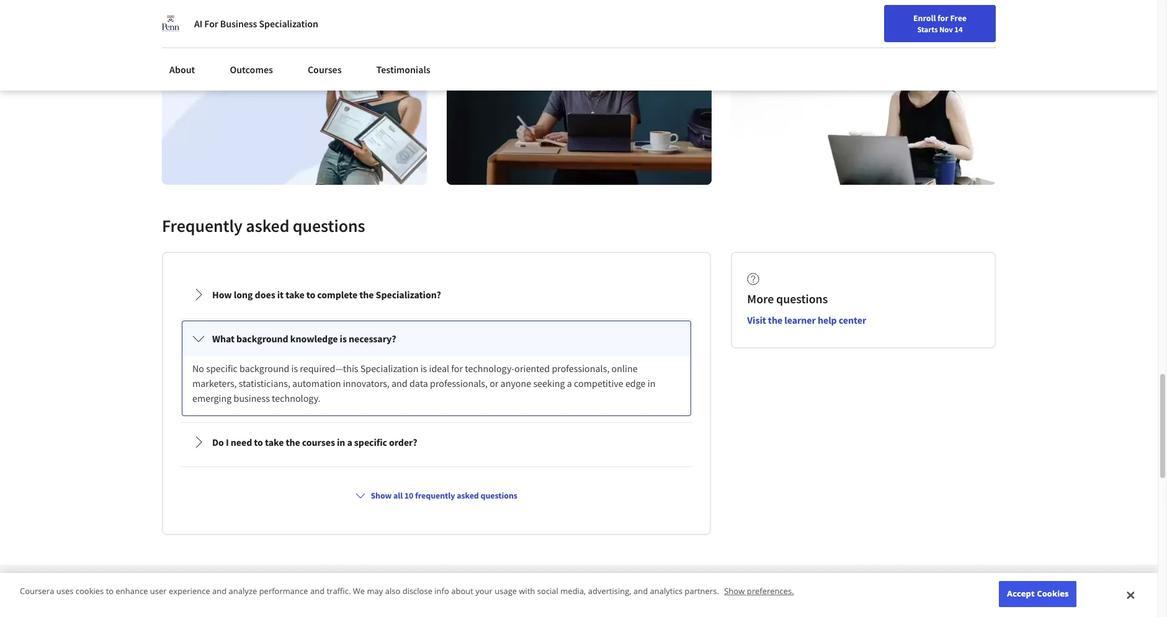 Task type: describe. For each thing, give the bounding box(es) containing it.
free
[[950, 12, 967, 24]]

with
[[519, 586, 535, 597]]

take for it
[[286, 288, 304, 301]]

specialization inside no specific background is required—this specialization is ideal for technology-oriented professionals, online marketers, statisticians, automation innovators, and data professionals, or anyone seeking a competitive edge in emerging business technology.
[[360, 362, 419, 375]]

accept cookies
[[1007, 589, 1069, 600]]

traffic.
[[327, 586, 351, 597]]

1 horizontal spatial professionals,
[[552, 362, 610, 375]]

testimonials
[[376, 63, 430, 76]]

for inside no specific background is required—this specialization is ideal for technology-oriented professionals, online marketers, statisticians, automation innovators, and data professionals, or anyone seeking a competitive edge in emerging business technology.
[[451, 362, 463, 375]]

courses link
[[300, 56, 349, 83]]

0 horizontal spatial the
[[286, 436, 300, 449]]

media,
[[560, 586, 586, 597]]

is for necessary?
[[340, 333, 347, 345]]

career
[[1034, 14, 1058, 25]]

need
[[231, 436, 252, 449]]

show all 10 frequently asked questions
[[371, 490, 517, 501]]

competitive
[[574, 377, 623, 390]]

marketers,
[[192, 377, 237, 390]]

automation
[[292, 377, 341, 390]]

show inside 'dropdown button'
[[371, 490, 392, 501]]

enroll
[[913, 12, 936, 24]]

university of pennsylvania image
[[162, 15, 179, 32]]

about link
[[162, 56, 203, 83]]

disclose
[[403, 586, 432, 597]]

how long does it take to complete the specialization?
[[212, 288, 441, 301]]

experience
[[169, 586, 210, 597]]

data
[[410, 377, 428, 390]]

do
[[212, 436, 224, 449]]

analytics
[[650, 586, 683, 597]]

and left analyze
[[212, 586, 227, 597]]

show all 10 frequently asked questions button
[[351, 485, 522, 507]]

visit the learner help center link
[[747, 314, 866, 326]]

for inside "enroll for free starts nov 14"
[[938, 12, 949, 24]]

partners.
[[685, 586, 719, 597]]

1 vertical spatial your
[[475, 586, 493, 597]]

more questions
[[747, 291, 828, 306]]

accept
[[1007, 589, 1035, 600]]

knowledge
[[290, 333, 338, 345]]

user
[[150, 586, 167, 597]]

1 vertical spatial questions
[[776, 291, 828, 306]]

advertising,
[[588, 586, 631, 597]]

emerging
[[192, 392, 232, 405]]

may
[[367, 586, 383, 597]]

1 horizontal spatial your
[[998, 14, 1014, 25]]

testimonials link
[[369, 56, 438, 83]]

frequently asked questions
[[162, 215, 365, 237]]

statisticians,
[[239, 377, 290, 390]]

specialization?
[[376, 288, 441, 301]]

cookies
[[1037, 589, 1069, 600]]

and inside no specific background is required—this specialization is ideal for technology-oriented professionals, online marketers, statisticians, automation innovators, and data professionals, or anyone seeking a competitive edge in emerging business technology.
[[392, 377, 408, 390]]

does
[[255, 288, 275, 301]]

14
[[955, 24, 963, 34]]

enhance
[[116, 586, 148, 597]]

uses
[[56, 586, 73, 597]]

it
[[277, 288, 284, 301]]

online
[[612, 362, 638, 375]]

oriented
[[515, 362, 550, 375]]

accept cookies button
[[999, 582, 1077, 607]]

business
[[220, 17, 257, 30]]

find
[[980, 14, 996, 25]]

edge
[[625, 377, 646, 390]]

what
[[212, 333, 235, 345]]

1 vertical spatial show
[[724, 586, 745, 597]]

business
[[234, 392, 270, 405]]

background inside no specific background is required—this specialization is ideal for technology-oriented professionals, online marketers, statisticians, automation innovators, and data professionals, or anyone seeking a competitive edge in emerging business technology.
[[240, 362, 289, 375]]

nov
[[939, 24, 953, 34]]

questions inside 'dropdown button'
[[481, 490, 517, 501]]

new
[[1016, 14, 1032, 25]]



Task type: locate. For each thing, give the bounding box(es) containing it.
seeking
[[533, 377, 565, 390]]

1 vertical spatial the
[[768, 314, 783, 326]]

1 vertical spatial specific
[[354, 436, 387, 449]]

0 vertical spatial show
[[371, 490, 392, 501]]

1 vertical spatial take
[[265, 436, 284, 449]]

innovators,
[[343, 377, 390, 390]]

show right partners.
[[724, 586, 745, 597]]

a right seeking
[[567, 377, 572, 390]]

a inside no specific background is required—this specialization is ideal for technology-oriented professionals, online marketers, statisticians, automation innovators, and data professionals, or anyone seeking a competitive edge in emerging business technology.
[[567, 377, 572, 390]]

also
[[385, 586, 400, 597]]

0 vertical spatial take
[[286, 288, 304, 301]]

asked
[[246, 215, 289, 237], [457, 490, 479, 501]]

specialization up innovators,
[[360, 362, 419, 375]]

we
[[353, 586, 365, 597]]

in inside no specific background is required—this specialization is ideal for technology-oriented professionals, online marketers, statisticians, automation innovators, and data professionals, or anyone seeking a competitive edge in emerging business technology.
[[648, 377, 656, 390]]

show preferences. link
[[724, 586, 794, 597]]

2 horizontal spatial to
[[306, 288, 315, 301]]

take
[[286, 288, 304, 301], [265, 436, 284, 449]]

to for a
[[254, 436, 263, 449]]

the right the complete
[[359, 288, 374, 301]]

is left ideal
[[420, 362, 427, 375]]

professionals, down ideal
[[430, 377, 488, 390]]

1 horizontal spatial asked
[[457, 490, 479, 501]]

1 horizontal spatial take
[[286, 288, 304, 301]]

in right courses on the left bottom
[[337, 436, 345, 449]]

specialization right business
[[259, 17, 318, 30]]

complete
[[317, 288, 358, 301]]

what background knowledge is necessary?
[[212, 333, 396, 345]]

ai
[[194, 17, 202, 30]]

visit the learner help center
[[747, 314, 866, 326]]

and
[[392, 377, 408, 390], [212, 586, 227, 597], [310, 586, 325, 597], [634, 586, 648, 597]]

performance
[[259, 586, 308, 597]]

0 horizontal spatial questions
[[293, 215, 365, 237]]

for up nov
[[938, 12, 949, 24]]

to
[[306, 288, 315, 301], [254, 436, 263, 449], [106, 586, 114, 597]]

for right ideal
[[451, 362, 463, 375]]

necessary?
[[349, 333, 396, 345]]

1 horizontal spatial show
[[724, 586, 745, 597]]

0 horizontal spatial take
[[265, 436, 284, 449]]

a
[[567, 377, 572, 390], [347, 436, 352, 449]]

to right need on the left of the page
[[254, 436, 263, 449]]

1 vertical spatial for
[[451, 362, 463, 375]]

ideal
[[429, 362, 449, 375]]

specialization
[[259, 17, 318, 30], [360, 362, 419, 375]]

background right what
[[236, 333, 288, 345]]

1 horizontal spatial a
[[567, 377, 572, 390]]

your right find
[[998, 14, 1014, 25]]

0 horizontal spatial is
[[291, 362, 298, 375]]

to inside do i need to take the courses in a specific order? dropdown button
[[254, 436, 263, 449]]

1 horizontal spatial to
[[254, 436, 263, 449]]

social
[[537, 586, 558, 597]]

2 horizontal spatial questions
[[776, 291, 828, 306]]

specific inside dropdown button
[[354, 436, 387, 449]]

2 horizontal spatial is
[[420, 362, 427, 375]]

a right courses on the left bottom
[[347, 436, 352, 449]]

0 vertical spatial specific
[[206, 362, 238, 375]]

for
[[204, 17, 218, 30]]

0 vertical spatial your
[[998, 14, 1014, 25]]

0 horizontal spatial your
[[475, 586, 493, 597]]

how long does it take to complete the specialization? button
[[182, 277, 691, 312]]

collapsed list
[[178, 273, 695, 617]]

is
[[340, 333, 347, 345], [291, 362, 298, 375], [420, 362, 427, 375]]

help
[[818, 314, 837, 326]]

ai for business specialization
[[194, 17, 318, 30]]

0 vertical spatial specialization
[[259, 17, 318, 30]]

outcomes
[[230, 63, 273, 76]]

background up statisticians,
[[240, 362, 289, 375]]

show left all
[[371, 490, 392, 501]]

in right edge
[[648, 377, 656, 390]]

is for required—this
[[291, 362, 298, 375]]

0 horizontal spatial for
[[451, 362, 463, 375]]

1 horizontal spatial specialization
[[360, 362, 419, 375]]

outcomes link
[[222, 56, 280, 83]]

0 vertical spatial the
[[359, 288, 374, 301]]

all
[[393, 490, 403, 501]]

info
[[435, 586, 449, 597]]

and left the analytics
[[634, 586, 648, 597]]

anyone
[[501, 377, 531, 390]]

1 vertical spatial professionals,
[[430, 377, 488, 390]]

1 horizontal spatial the
[[359, 288, 374, 301]]

to right cookies
[[106, 586, 114, 597]]

0 vertical spatial in
[[648, 377, 656, 390]]

do i need to take the courses in a specific order? button
[[182, 425, 691, 460]]

courses
[[308, 63, 342, 76]]

order?
[[389, 436, 417, 449]]

1 vertical spatial a
[[347, 436, 352, 449]]

more
[[747, 291, 774, 306]]

2 vertical spatial the
[[286, 436, 300, 449]]

the
[[359, 288, 374, 301], [768, 314, 783, 326], [286, 436, 300, 449]]

questions
[[293, 215, 365, 237], [776, 291, 828, 306], [481, 490, 517, 501]]

to inside the how long does it take to complete the specialization? dropdown button
[[306, 288, 315, 301]]

1 vertical spatial in
[[337, 436, 345, 449]]

what background knowledge is necessary? button
[[182, 321, 691, 356]]

find your new career
[[980, 14, 1058, 25]]

to for analyze
[[106, 586, 114, 597]]

1 horizontal spatial for
[[938, 12, 949, 24]]

0 vertical spatial asked
[[246, 215, 289, 237]]

starts
[[917, 24, 938, 34]]

a inside dropdown button
[[347, 436, 352, 449]]

1 horizontal spatial specific
[[354, 436, 387, 449]]

about
[[451, 586, 473, 597]]

your right about
[[475, 586, 493, 597]]

to left the complete
[[306, 288, 315, 301]]

1 vertical spatial background
[[240, 362, 289, 375]]

0 vertical spatial background
[[236, 333, 288, 345]]

the left courses on the left bottom
[[286, 436, 300, 449]]

technology-
[[465, 362, 515, 375]]

0 vertical spatial professionals,
[[552, 362, 610, 375]]

specific up marketers,
[[206, 362, 238, 375]]

None search field
[[177, 8, 475, 33]]

learner
[[784, 314, 816, 326]]

0 vertical spatial for
[[938, 12, 949, 24]]

frequently
[[415, 490, 455, 501]]

usage
[[495, 586, 517, 597]]

0 horizontal spatial specific
[[206, 362, 238, 375]]

visit
[[747, 314, 766, 326]]

or
[[490, 377, 499, 390]]

0 horizontal spatial show
[[371, 490, 392, 501]]

frequently
[[162, 215, 243, 237]]

0 vertical spatial to
[[306, 288, 315, 301]]

background inside what background knowledge is necessary? dropdown button
[[236, 333, 288, 345]]

take right it
[[286, 288, 304, 301]]

technology.
[[272, 392, 321, 405]]

asked inside "show all 10 frequently asked questions" 'dropdown button'
[[457, 490, 479, 501]]

1 horizontal spatial questions
[[481, 490, 517, 501]]

the right "visit"
[[768, 314, 783, 326]]

i
[[226, 436, 229, 449]]

take right need on the left of the page
[[265, 436, 284, 449]]

professionals,
[[552, 362, 610, 375], [430, 377, 488, 390]]

specific left "order?"
[[354, 436, 387, 449]]

and left traffic.
[[310, 586, 325, 597]]

coursera
[[20, 586, 54, 597]]

2 vertical spatial to
[[106, 586, 114, 597]]

0 horizontal spatial asked
[[246, 215, 289, 237]]

0 horizontal spatial a
[[347, 436, 352, 449]]

is inside dropdown button
[[340, 333, 347, 345]]

take for to
[[265, 436, 284, 449]]

about
[[169, 63, 195, 76]]

do i need to take the courses in a specific order?
[[212, 436, 417, 449]]

enroll for free starts nov 14
[[913, 12, 967, 34]]

find your new career link
[[974, 12, 1064, 28]]

and left data at the left bottom of page
[[392, 377, 408, 390]]

1 vertical spatial to
[[254, 436, 263, 449]]

0 vertical spatial questions
[[293, 215, 365, 237]]

2 horizontal spatial the
[[768, 314, 783, 326]]

2 vertical spatial questions
[[481, 490, 517, 501]]

center
[[839, 314, 866, 326]]

for
[[938, 12, 949, 24], [451, 362, 463, 375]]

required—this
[[300, 362, 358, 375]]

is up automation
[[291, 362, 298, 375]]

0 horizontal spatial specialization
[[259, 17, 318, 30]]

cookies
[[76, 586, 104, 597]]

courses
[[302, 436, 335, 449]]

0 vertical spatial a
[[567, 377, 572, 390]]

0 horizontal spatial professionals,
[[430, 377, 488, 390]]

preferences.
[[747, 586, 794, 597]]

analyze
[[229, 586, 257, 597]]

show
[[371, 490, 392, 501], [724, 586, 745, 597]]

0 horizontal spatial in
[[337, 436, 345, 449]]

no specific background is required—this specialization is ideal for technology-oriented professionals, online marketers, statisticians, automation innovators, and data professionals, or anyone seeking a competitive edge in emerging business technology.
[[192, 362, 658, 405]]

1 vertical spatial asked
[[457, 490, 479, 501]]

your
[[998, 14, 1014, 25], [475, 586, 493, 597]]

professionals, up competitive
[[552, 362, 610, 375]]

0 horizontal spatial to
[[106, 586, 114, 597]]

footer
[[0, 565, 1158, 617]]

1 vertical spatial specialization
[[360, 362, 419, 375]]

specific inside no specific background is required—this specialization is ideal for technology-oriented professionals, online marketers, statisticians, automation innovators, and data professionals, or anyone seeking a competitive edge in emerging business technology.
[[206, 362, 238, 375]]

1 horizontal spatial is
[[340, 333, 347, 345]]

in inside dropdown button
[[337, 436, 345, 449]]

long
[[234, 288, 253, 301]]

coursera uses cookies to enhance user experience and analyze performance and traffic. we may also disclose info about your usage with social media, advertising, and analytics partners. show preferences.
[[20, 586, 794, 597]]

is left necessary?
[[340, 333, 347, 345]]

how
[[212, 288, 232, 301]]

1 horizontal spatial in
[[648, 377, 656, 390]]



Task type: vqa. For each thing, say whether or not it's contained in the screenshot.
Modules
no



